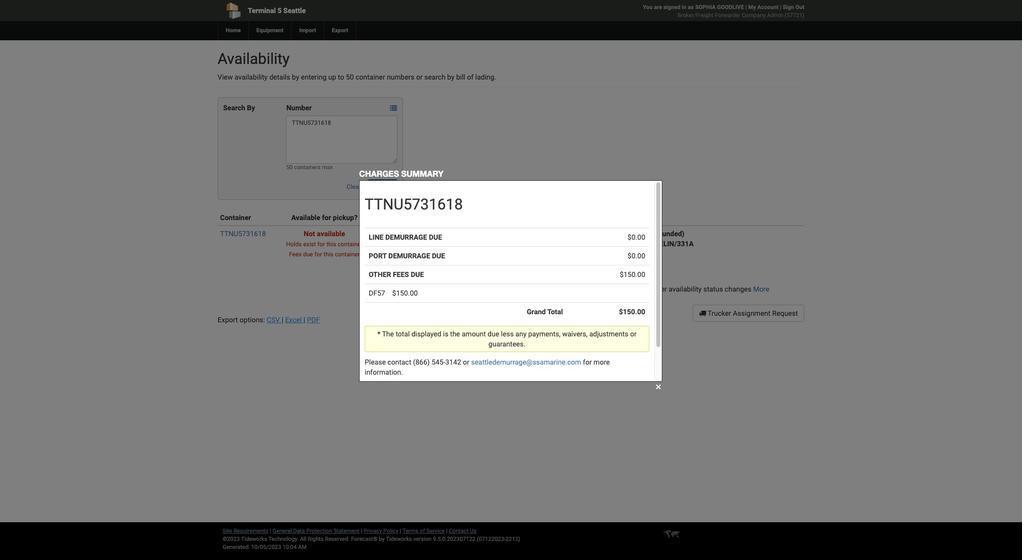 Task type: locate. For each thing, give the bounding box(es) containing it.
status
[[485, 240, 505, 248]]

tideworks
[[386, 536, 412, 543]]

0 horizontal spatial 50
[[286, 164, 293, 171]]

1 vertical spatial :
[[640, 270, 642, 278]]

holds inside line release status : released holds: add'l holds info: none
[[461, 260, 479, 268]]

$150.00
[[480, 280, 506, 288]]

view
[[218, 73, 233, 81]]

my
[[748, 4, 756, 11]]

1 vertical spatial search
[[374, 183, 392, 190]]

of
[[467, 73, 474, 81], [420, 528, 425, 534]]

holds
[[286, 241, 302, 248], [461, 260, 479, 268]]

| up tideworks at left bottom
[[400, 528, 401, 534]]

none
[[497, 260, 516, 268], [644, 270, 663, 278]]

this right due on the top left of the page
[[324, 251, 333, 258]]

my account link
[[748, 4, 778, 11]]

by left bill
[[447, 73, 454, 81]]

50 left containers
[[286, 164, 293, 171]]

0 vertical spatial :
[[505, 240, 507, 248]]

available
[[291, 214, 320, 222]]

details link
[[508, 280, 529, 288]]

(07122023-
[[477, 536, 506, 543]]

| up 9.5.0.202307122
[[446, 528, 447, 534]]

| left my
[[745, 4, 747, 11]]

max
[[322, 164, 333, 171]]

details
[[508, 280, 529, 288]]

broker/freight
[[678, 12, 714, 19]]

data
[[293, 528, 305, 534]]

| up forecast®
[[361, 528, 362, 534]]

view availability details by entering up to 50 container numbers or search by bill of lading.
[[218, 73, 496, 81]]

0 vertical spatial 50
[[346, 73, 354, 81]]

0 horizontal spatial of
[[420, 528, 425, 534]]

of up version
[[420, 528, 425, 534]]

1 horizontal spatial 50
[[346, 73, 354, 81]]

0 vertical spatial none
[[497, 260, 516, 268]]

search down charges
[[374, 183, 392, 190]]

2212)
[[506, 536, 520, 543]]

export for export options: csv | excel | pdf
[[218, 316, 238, 324]]

by
[[292, 73, 299, 81], [447, 73, 454, 81], [379, 536, 385, 543]]

search for search by
[[223, 104, 245, 112]]

©2023 tideworks
[[223, 536, 267, 543]]

general
[[273, 528, 292, 534]]

ves/voy:
[[578, 240, 606, 248]]

1 horizontal spatial :
[[640, 270, 642, 278]]

contact
[[449, 528, 469, 534]]

more
[[753, 285, 769, 293]]

search
[[223, 104, 245, 112], [374, 183, 392, 190]]

0 vertical spatial export
[[332, 27, 348, 34]]

number
[[286, 104, 312, 112]]

available
[[317, 230, 345, 238]]

of right bill
[[467, 73, 474, 81]]

not
[[304, 230, 315, 238]]

holds:
[[444, 250, 464, 258]]

am
[[298, 544, 307, 551]]

search inside button
[[374, 183, 392, 190]]

0 horizontal spatial availability
[[235, 73, 268, 81]]

terminal 5 seattle
[[248, 7, 306, 15]]

for right exist
[[317, 241, 325, 248]]

numbers
[[387, 73, 414, 81]]

for
[[322, 214, 331, 222], [317, 241, 325, 248], [314, 251, 322, 258]]

40'
[[379, 241, 387, 248]]

0 horizontal spatial holds
[[286, 241, 302, 248]]

company
[[742, 12, 766, 19]]

holds left info:
[[461, 260, 479, 268]]

export down terminal 5 seattle link
[[332, 27, 348, 34]]

trucker:
[[578, 260, 603, 268]]

you
[[643, 4, 653, 11]]

home link
[[218, 21, 248, 40]]

lading.
[[475, 73, 496, 81]]

released
[[509, 240, 543, 248]]

0 vertical spatial holds
[[286, 241, 302, 248]]

truck image
[[699, 310, 706, 317]]

50 right to
[[346, 73, 354, 81]]

0 horizontal spatial :
[[505, 240, 507, 248]]

1 horizontal spatial export
[[332, 27, 348, 34]]

0 vertical spatial search
[[223, 104, 245, 112]]

1 vertical spatial holds
[[461, 260, 479, 268]]

email
[[588, 285, 606, 293]]

none right accessory
[[644, 270, 663, 278]]

10/05/2023
[[251, 544, 281, 551]]

yard
[[609, 230, 626, 238]]

| left pdf
[[303, 316, 305, 324]]

pdf link
[[307, 316, 320, 324]]

container
[[401, 241, 434, 248]]

terms
[[402, 528, 418, 534]]

service
[[426, 528, 445, 534]]

1 horizontal spatial by
[[379, 536, 385, 543]]

clear button
[[341, 179, 366, 194]]

by down privacy policy link
[[379, 536, 385, 543]]

10:04
[[283, 544, 297, 551]]

export left options:
[[218, 316, 238, 324]]

trucker
[[708, 309, 731, 317]]

or
[[416, 73, 423, 81]]

0 vertical spatial availability
[[235, 73, 268, 81]]

entering
[[301, 73, 327, 81]]

1 horizontal spatial none
[[644, 270, 663, 278]]

technology.
[[268, 536, 299, 543]]

(57721)
[[785, 12, 804, 19]]

charges
[[359, 169, 399, 178]]

sign out link
[[783, 4, 804, 11]]

1 horizontal spatial search
[[374, 183, 392, 190]]

line
[[444, 240, 457, 248]]

1 vertical spatial of
[[420, 528, 425, 534]]

for right due on the top left of the page
[[314, 251, 322, 258]]

you are signed in as sophia goodlive | my account | sign out broker/freight forwarder company admin (57721)
[[643, 4, 804, 19]]

1 vertical spatial none
[[644, 270, 663, 278]]

this down available
[[326, 241, 336, 248]]

0 horizontal spatial export
[[218, 316, 238, 324]]

exist
[[303, 241, 316, 248]]

for up available
[[322, 214, 331, 222]]

none right info:
[[497, 260, 516, 268]]

export
[[332, 27, 348, 34], [218, 316, 238, 324]]

ttgt
[[605, 260, 623, 268]]

0 horizontal spatial search
[[223, 104, 245, 112]]

availability down availability
[[235, 73, 268, 81]]

ttnu5731618
[[220, 230, 266, 238]]

general data protection statement link
[[273, 528, 360, 534]]

holds up fees
[[286, 241, 302, 248]]

export link
[[324, 21, 356, 40]]

by right details
[[292, 73, 299, 81]]

0 horizontal spatial none
[[497, 260, 516, 268]]

home
[[226, 27, 241, 34]]

50
[[346, 73, 354, 81], [286, 164, 293, 171]]

availability left status
[[669, 285, 702, 293]]

1 horizontal spatial of
[[467, 73, 474, 81]]

1 horizontal spatial availability
[[669, 285, 702, 293]]

1 vertical spatial export
[[218, 316, 238, 324]]

statement
[[334, 528, 360, 534]]

search left by
[[223, 104, 245, 112]]

k374i
[[628, 230, 647, 238]]

holds inside not available holds exist for this container fees due for this container
[[286, 241, 302, 248]]

1 horizontal spatial holds
[[461, 260, 479, 268]]

bill
[[456, 73, 465, 81]]

2 vertical spatial for
[[314, 251, 322, 258]]

site
[[223, 528, 232, 534]]

required
[[578, 270, 606, 278]]

all
[[300, 536, 306, 543]]

trucker: ttgt required accessory : none
[[578, 260, 663, 278]]

: inside trucker: ttgt required accessory : none
[[640, 270, 642, 278]]

are
[[654, 4, 662, 11]]

not available holds exist for this container fees due for this container
[[286, 230, 363, 258]]



Task type: vqa. For each thing, say whether or not it's contained in the screenshot.
the left :
yes



Task type: describe. For each thing, give the bounding box(es) containing it.
available for pickup?
[[291, 214, 358, 222]]

seattle
[[283, 7, 306, 15]]

requirements
[[234, 528, 268, 534]]

summary
[[401, 169, 443, 178]]

csv link
[[267, 316, 282, 324]]

in
[[682, 4, 686, 11]]

9.5.0.202307122
[[433, 536, 475, 543]]

1 vertical spatial for
[[317, 241, 325, 248]]

charges summary
[[359, 169, 443, 178]]

40dr 40' dry container
[[379, 230, 434, 248]]

excel
[[285, 316, 302, 324]]

when
[[619, 285, 636, 293]]

| left sign
[[780, 4, 781, 11]]

0 vertical spatial this
[[326, 241, 336, 248]]

up
[[328, 73, 336, 81]]

show list image
[[390, 105, 397, 112]]

(grounded)
[[649, 230, 684, 238]]

pdf
[[307, 316, 320, 324]]

signed
[[663, 4, 680, 11]]

csv
[[267, 316, 280, 324]]

search by
[[223, 104, 255, 112]]

search
[[424, 73, 445, 81]]

email me when container availability status changes more
[[588, 285, 769, 293]]

0 vertical spatial of
[[467, 73, 474, 81]]

total
[[444, 280, 459, 288]]

terminal 5 seattle link
[[218, 0, 453, 21]]

Number text field
[[286, 115, 398, 164]]

none inside line release status : released holds: add'l holds info: none
[[497, 260, 516, 268]]

: inside line release status : released holds: add'l holds info: none
[[505, 240, 507, 248]]

info:
[[481, 260, 495, 268]]

0 vertical spatial for
[[322, 214, 331, 222]]

account
[[757, 4, 778, 11]]

due
[[303, 251, 313, 258]]

1 vertical spatial availability
[[669, 285, 702, 293]]

equipment
[[256, 27, 284, 34]]

0 horizontal spatial by
[[292, 73, 299, 81]]

5
[[278, 7, 282, 15]]

import link
[[291, 21, 324, 40]]

containers
[[294, 164, 321, 171]]

javelin/331a
[[646, 240, 694, 248]]

protection
[[306, 528, 332, 534]]

40dr
[[398, 230, 415, 238]]

dry
[[389, 241, 400, 248]]

admin
[[767, 12, 783, 19]]

details
[[269, 73, 290, 81]]

generated:
[[223, 544, 250, 551]]

me
[[607, 285, 617, 293]]

us
[[470, 528, 477, 534]]

terms of service link
[[402, 528, 445, 534]]

changes
[[725, 285, 751, 293]]

forecast®
[[351, 536, 377, 543]]

terminal
[[248, 7, 276, 15]]

search button
[[368, 179, 398, 194]]

search for search
[[374, 183, 392, 190]]

pickup?
[[333, 214, 358, 222]]

goodlive
[[717, 4, 744, 11]]

as
[[688, 4, 694, 11]]

| left general
[[270, 528, 271, 534]]

assignment
[[733, 309, 770, 317]]

of inside "site requirements | general data protection statement | privacy policy | terms of service | contact us ©2023 tideworks technology. all rights reserved. forecast® by tideworks version 9.5.0.202307122 (07122023-2212) generated: 10/05/2023 10:04 am"
[[420, 528, 425, 534]]

privacy policy link
[[364, 528, 398, 534]]

accessory
[[607, 270, 640, 278]]

| right csv
[[282, 316, 283, 324]]

line release status : released holds: add'l holds info: none
[[444, 240, 543, 268]]

version
[[413, 536, 432, 543]]

northern
[[608, 240, 645, 248]]

1 vertical spatial this
[[324, 251, 333, 258]]

2 horizontal spatial by
[[447, 73, 454, 81]]

forwarder
[[715, 12, 740, 19]]

1 vertical spatial 50
[[286, 164, 293, 171]]

sign
[[783, 4, 794, 11]]

more link
[[753, 285, 769, 293]]

export options: csv | excel | pdf
[[218, 316, 320, 324]]

export for export
[[332, 27, 348, 34]]

sophia
[[695, 4, 716, 11]]

add'l
[[444, 260, 459, 268]]

trucker assignment request button
[[692, 305, 804, 322]]

fees:
[[461, 280, 478, 288]]

ttnu5731618 link
[[220, 230, 266, 238]]

policy
[[383, 528, 398, 534]]

fees
[[289, 251, 302, 258]]

none inside trucker: ttgt required accessory : none
[[644, 270, 663, 278]]

container
[[220, 214, 251, 222]]

by inside "site requirements | general data protection statement | privacy policy | terms of service | contact us ©2023 tideworks technology. all rights reserved. forecast® by tideworks version 9.5.0.202307122 (07122023-2212) generated: 10/05/2023 10:04 am"
[[379, 536, 385, 543]]

yard k374i (grounded) ves/voy: northern javelin/331a
[[578, 230, 694, 248]]

options:
[[240, 316, 265, 324]]



